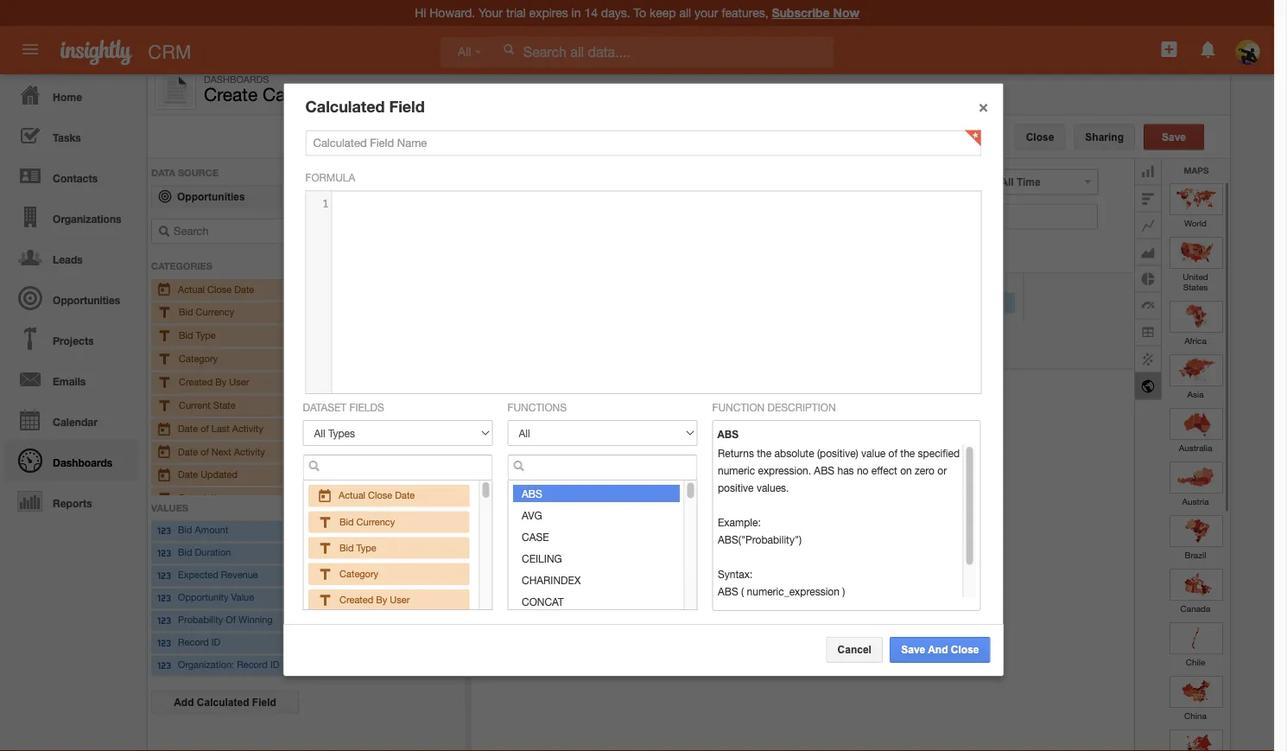 Task type: describe. For each thing, give the bounding box(es) containing it.
2 the from the left
[[900, 447, 915, 459]]

# number field
[[311, 368, 363, 387]]

Search all data.... text field
[[493, 36, 834, 67]]

search image
[[308, 460, 320, 472]]

source
[[178, 167, 219, 178]]

save and close
[[902, 644, 980, 656]]

crm
[[148, 41, 191, 63]]

bid currency link for the bid type link associated with category link corresponding to actual close date link in the × dialog
[[317, 516, 395, 527]]

leads link
[[4, 237, 138, 277]]

expected
[[178, 569, 218, 581]]

lines
[[334, 507, 357, 518]]

group containing opportunities
[[148, 159, 466, 751]]

reports link
[[4, 481, 138, 521]]

1
[[323, 198, 329, 210]]

syntax: abs ( numeric_expression )
[[718, 568, 845, 597]]

activity for date of last activity
[[232, 422, 263, 434]]

close right chart
[[368, 490, 392, 501]]

returns the absolute (positive) value of the specified numeric expression. abs has no effect on zero or positive values.
[[718, 447, 960, 494]]

of for next
[[201, 445, 209, 457]]

0 horizontal spatial user
[[229, 376, 249, 387]]

charindex
[[522, 574, 581, 586]]

labels
[[342, 592, 370, 603]]

organization:
[[178, 659, 234, 671]]

subscribe now link
[[772, 6, 860, 20]]

of for last
[[201, 422, 209, 434]]

filters
[[311, 175, 350, 187]]

gauges image
[[1136, 292, 1163, 319]]

values.
[[757, 482, 789, 494]]

positive
[[718, 482, 754, 494]]

grid lines
[[313, 507, 357, 518]]

value
[[861, 447, 886, 459]]

created by user for actual close date link in the × dialog
[[339, 594, 410, 605]]

organization: record id
[[178, 659, 280, 671]]

date for date of next activity
[[178, 445, 198, 457]]

function description
[[713, 401, 836, 413]]

world
[[1185, 217, 1207, 227]]

all link
[[441, 37, 493, 68]]

pie & funnel image
[[1136, 265, 1163, 292]]

field for add calculated field
[[252, 697, 276, 708]]

(
[[741, 585, 744, 597]]

0 horizontal spatial opportunities link
[[4, 277, 138, 318]]

rows
[[340, 349, 369, 360]]

projects
[[53, 334, 94, 347]]

or
[[938, 464, 947, 476]]

on
[[900, 464, 912, 476]]

bid type link for category link corresponding to actual close date link in the × dialog
[[317, 542, 376, 553]]

limit rows shown
[[311, 349, 408, 360]]

opportunities inside group
[[177, 191, 245, 202]]

bid amount
[[178, 525, 228, 536]]

save and close button
[[890, 637, 991, 663]]

1 vertical spatial calculated
[[197, 697, 249, 708]]

other image
[[1136, 345, 1163, 372]]

notifications image
[[1199, 39, 1219, 60]]

calculated field
[[306, 97, 425, 116]]

chart
[[311, 485, 345, 496]]

Search text field
[[151, 218, 299, 244]]

china
[[1185, 710, 1207, 720]]

dataset
[[303, 401, 347, 413]]

add
[[174, 697, 194, 708]]

leads
[[53, 253, 83, 265]]

close button
[[1015, 124, 1066, 150]]

category link for leftmost actual close date link
[[156, 350, 280, 368]]

series for series colors
[[313, 613, 340, 624]]

legend
[[313, 528, 345, 539]]

last
[[212, 422, 230, 434]]

range
[[339, 415, 373, 426]]

category for category link corresponding to actual close date link in the × dialog
[[339, 568, 378, 579]]

current state
[[179, 399, 236, 410]]

concat
[[522, 596, 564, 608]]

add calculated field
[[174, 697, 276, 708]]

field inside × dialog
[[389, 97, 425, 116]]

syntax:
[[718, 568, 753, 580]]

revenue
[[221, 569, 258, 581]]

zero
[[915, 464, 935, 476]]

abs up returns at the right bottom of page
[[718, 428, 739, 440]]

sharing link
[[1075, 124, 1136, 150]]

dashboards for dashboards
[[53, 456, 113, 468]]

organization: record id link
[[156, 657, 280, 675]]

user inside × dialog
[[390, 594, 410, 605]]

vertical bar image
[[1136, 159, 1163, 185]]

emails
[[53, 375, 86, 387]]

x
[[313, 549, 319, 560]]

1 horizontal spatial opportunities link
[[151, 185, 299, 208]]

australia
[[1180, 442, 1213, 452]]

calendar
[[53, 416, 98, 428]]

field for date range field
[[375, 415, 402, 426]]

opportunity
[[178, 592, 229, 603]]

1 horizontal spatial id
[[270, 659, 280, 671]]

currency for leftmost actual close date link
[[196, 306, 234, 317]]

× button
[[970, 89, 998, 123]]

specified
[[918, 447, 960, 459]]

save for save
[[1163, 131, 1187, 143]]

date range field
[[311, 415, 402, 426]]

close inside group
[[208, 283, 232, 294]]

bid type for leftmost actual close date link's category link's the bid type link
[[179, 329, 216, 341]]

all time link
[[967, 169, 1099, 195]]

series labels
[[313, 592, 370, 603]]

abs up "avg" at the left of the page
[[522, 488, 542, 500]]

sorting
[[311, 285, 355, 296]]

)
[[842, 585, 845, 597]]

formula
[[306, 172, 355, 184]]

created for leftmost actual close date link's category link
[[179, 376, 213, 387]]

0 horizontal spatial record
[[178, 637, 209, 648]]

category link for actual close date link in the × dialog
[[317, 568, 378, 579]]

expected revenue
[[178, 569, 258, 581]]

bid amount link
[[156, 522, 280, 540]]

contacts link
[[4, 156, 138, 196]]

date of last activity
[[178, 422, 263, 434]]

abs inside syntax: abs ( numeric_expression )
[[718, 585, 738, 597]]

probability of winning link
[[156, 612, 280, 630]]

category for leftmost actual close date link's category link
[[179, 353, 218, 364]]

updated
[[201, 468, 238, 480]]

line image
[[1136, 211, 1163, 238]]

axis for x axis
[[322, 549, 340, 560]]

numeric_expression
[[747, 585, 840, 597]]

description link
[[156, 489, 280, 507]]

(positive)
[[817, 447, 858, 459]]

winning
[[239, 614, 273, 626]]

functions
[[508, 401, 567, 413]]

search image
[[513, 460, 525, 472]]

calendar link
[[4, 399, 138, 440]]

series for series labels
[[313, 592, 340, 603]]

organizations
[[53, 213, 121, 225]]

save button
[[1144, 124, 1205, 150]]

Calculated Field Name text field
[[306, 130, 982, 156]]

numeric
[[718, 464, 755, 476]]

of
[[226, 614, 236, 626]]

duration
[[195, 547, 231, 558]]

description inside × dialog
[[768, 401, 836, 413]]

opportunity value
[[178, 592, 254, 603]]

time
[[1017, 176, 1041, 188]]

create
[[204, 84, 258, 105]]



Task type: locate. For each thing, give the bounding box(es) containing it.
opportunities down source
[[177, 191, 245, 202]]

1 vertical spatial description
[[179, 492, 227, 503]]

0 vertical spatial category
[[179, 353, 218, 364]]

has
[[837, 464, 854, 476]]

date for date updated
[[178, 468, 198, 480]]

date up date updated
[[178, 445, 198, 457]]

type for leftmost actual close date link's category link
[[196, 329, 216, 341]]

1 vertical spatial bid currency link
[[317, 516, 395, 527]]

bid type down legend
[[339, 542, 376, 553]]

0 horizontal spatial category link
[[156, 350, 280, 368]]

and
[[928, 644, 949, 656]]

id
[[212, 637, 221, 648], [270, 659, 280, 671]]

1 vertical spatial all
[[1001, 176, 1014, 188]]

series down y axis
[[313, 592, 340, 603]]

save
[[1163, 131, 1187, 143], [902, 644, 926, 656]]

all
[[458, 45, 472, 59], [1001, 176, 1014, 188]]

bid currency inside × dialog
[[339, 516, 395, 527]]

created by user
[[179, 376, 249, 387], [339, 594, 410, 605]]

save left and on the bottom of the page
[[902, 644, 926, 656]]

currency inside × dialog
[[356, 516, 395, 527]]

abs("probability")
[[718, 533, 802, 546]]

actual inside × dialog
[[338, 490, 365, 501]]

1 horizontal spatial currency
[[356, 516, 395, 527]]

0 vertical spatial activity
[[232, 422, 263, 434]]

1 horizontal spatial record
[[237, 659, 268, 671]]

date for date of last activity
[[178, 422, 198, 434]]

actual close date link up lines
[[317, 490, 415, 501]]

dashboards up reports link
[[53, 456, 113, 468]]

actual close date up lines
[[338, 490, 415, 501]]

actual inside group
[[178, 283, 205, 294]]

opportunity value link
[[156, 590, 280, 607]]

save up 'maps'
[[1163, 131, 1187, 143]]

actual for actual close date link in the × dialog
[[338, 490, 365, 501]]

bid currency
[[179, 306, 234, 317], [339, 516, 395, 527]]

0 vertical spatial by
[[215, 376, 227, 387]]

1 vertical spatial record
[[237, 659, 268, 671]]

0 vertical spatial currency
[[196, 306, 234, 317]]

user up state
[[229, 376, 249, 387]]

data source
[[151, 167, 219, 178]]

1 vertical spatial opportunities
[[53, 294, 120, 306]]

created up colors
[[339, 594, 373, 605]]

actual close date for bid currency link within × dialog
[[338, 490, 415, 501]]

description inside description link
[[179, 492, 227, 503]]

dashboards for dashboards create card
[[204, 73, 269, 85]]

cancel
[[838, 644, 872, 656]]

calculated inside × dialog
[[306, 97, 385, 116]]

0 horizontal spatial type
[[196, 329, 216, 341]]

limit
[[311, 349, 337, 360]]

2 series from the top
[[313, 613, 340, 624]]

actual close date inside × dialog
[[338, 490, 415, 501]]

created inside × dialog
[[339, 594, 373, 605]]

axis for y axis
[[322, 570, 340, 582]]

created inside group
[[179, 376, 213, 387]]

actual for leftmost actual close date link
[[178, 283, 205, 294]]

close up the "all time" link
[[1027, 131, 1055, 143]]

dashboards inside dashboards link
[[53, 456, 113, 468]]

of left the last
[[201, 422, 209, 434]]

category inside × dialog
[[339, 568, 378, 579]]

bid type up current
[[179, 329, 216, 341]]

category link
[[156, 350, 280, 368], [317, 568, 378, 579]]

of up effect
[[889, 447, 898, 459]]

0 vertical spatial axis
[[322, 549, 340, 560]]

example: abs("probability")
[[718, 516, 802, 546]]

0 vertical spatial calculated
[[306, 97, 385, 116]]

actual close date link inside × dialog
[[317, 490, 415, 501]]

actual close date link down categories
[[156, 280, 280, 298]]

bid currency link inside × dialog
[[317, 516, 395, 527]]

1 horizontal spatial description
[[768, 401, 836, 413]]

1 vertical spatial activity
[[234, 445, 265, 457]]

0 horizontal spatial opportunities
[[53, 294, 120, 306]]

0 horizontal spatial the
[[757, 447, 772, 459]]

bid currency link
[[156, 304, 280, 322], [317, 516, 395, 527]]

created by user link for category link corresponding to actual close date link in the × dialog
[[317, 594, 410, 605]]

all time
[[1001, 176, 1041, 188]]

actual close date down categories
[[178, 283, 254, 294]]

abs
[[718, 428, 739, 440], [814, 464, 835, 476], [522, 488, 542, 500], [718, 585, 738, 597]]

0 vertical spatial category link
[[156, 350, 280, 368]]

0 horizontal spatial actual
[[178, 283, 205, 294]]

1 horizontal spatial category link
[[317, 568, 378, 579]]

by inside × dialog
[[376, 594, 387, 605]]

1 vertical spatial dashboards
[[53, 456, 113, 468]]

date of next activity link
[[156, 443, 280, 461]]

0 horizontal spatial currency
[[196, 306, 234, 317]]

0 horizontal spatial actual close date link
[[156, 280, 280, 298]]

user right labels
[[390, 594, 410, 605]]

created by user inside × dialog
[[339, 594, 410, 605]]

1 horizontal spatial bid currency link
[[317, 516, 395, 527]]

bid type link down legend
[[317, 542, 376, 553]]

axis right x
[[322, 549, 340, 560]]

colors
[[342, 613, 370, 624]]

dashboards link
[[4, 440, 138, 481]]

0 vertical spatial created by user
[[179, 376, 249, 387]]

1 vertical spatial save
[[902, 644, 926, 656]]

bid currency link down categories
[[156, 304, 280, 322]]

horizontal bar image
[[1136, 185, 1163, 211]]

absolute
[[774, 447, 814, 459]]

effect
[[872, 464, 897, 476]]

united states
[[1183, 271, 1209, 291]]

no
[[857, 464, 869, 476]]

opportunities link down the leads
[[4, 277, 138, 318]]

date for date range field
[[311, 415, 336, 426]]

record down probability
[[178, 637, 209, 648]]

all for all
[[458, 45, 472, 59]]

canada
[[1181, 603, 1211, 613]]

actual up lines
[[338, 490, 365, 501]]

1 vertical spatial category
[[339, 568, 378, 579]]

actual close date inside group
[[178, 283, 254, 294]]

1 vertical spatial actual close date link
[[317, 490, 415, 501]]

type
[[196, 329, 216, 341], [356, 542, 376, 553]]

bid
[[179, 306, 193, 317], [179, 329, 193, 341], [339, 516, 354, 527], [178, 525, 192, 536], [339, 542, 354, 553], [178, 547, 192, 558]]

1 vertical spatial id
[[270, 659, 280, 671]]

1 horizontal spatial user
[[390, 594, 410, 605]]

0 horizontal spatial save
[[902, 644, 926, 656]]

activity right next
[[234, 445, 265, 457]]

type up current state at the left of page
[[196, 329, 216, 341]]

close right and on the bottom of the page
[[951, 644, 980, 656]]

category inside group
[[179, 353, 218, 364]]

close down categories
[[208, 283, 232, 294]]

1 horizontal spatial opportunities
[[177, 191, 245, 202]]

type inside group
[[196, 329, 216, 341]]

current state link
[[156, 397, 280, 415]]

0 vertical spatial record
[[178, 637, 209, 648]]

abs inside returns the absolute (positive) value of the specified numeric expression. abs has no effect on zero or positive values.
[[814, 464, 835, 476]]

cancel button
[[827, 637, 883, 663]]

bid type link
[[156, 327, 280, 345], [317, 542, 376, 553]]

contacts
[[53, 172, 98, 184]]

avg
[[522, 509, 542, 521]]

1 horizontal spatial type
[[356, 542, 376, 553]]

0 vertical spatial opportunities
[[177, 191, 245, 202]]

series colors
[[313, 613, 370, 624]]

user
[[229, 376, 249, 387], [390, 594, 410, 605]]

the up expression. on the right of the page
[[757, 447, 772, 459]]

1 series from the top
[[313, 592, 340, 603]]

created by user link up state
[[156, 373, 280, 391]]

navigation containing home
[[0, 74, 138, 521]]

0 horizontal spatial category
[[179, 353, 218, 364]]

activity right the last
[[232, 422, 263, 434]]

1 horizontal spatial bid type link
[[317, 542, 376, 553]]

expression.
[[758, 464, 811, 476]]

description up absolute
[[768, 401, 836, 413]]

abs left has
[[814, 464, 835, 476]]

record id link
[[156, 635, 280, 652]]

0 vertical spatial bid currency link
[[156, 304, 280, 322]]

bid type link up state
[[156, 327, 280, 345]]

created
[[179, 376, 213, 387], [339, 594, 373, 605]]

dashboards
[[204, 73, 269, 85], [53, 456, 113, 468]]

table image
[[1136, 319, 1163, 345]]

record id
[[178, 637, 221, 648]]

created by user link up colors
[[317, 594, 410, 605]]

date inside × dialog
[[395, 490, 415, 501]]

0 vertical spatial save
[[1163, 131, 1187, 143]]

0 horizontal spatial all
[[458, 45, 472, 59]]

bid currency link up legend
[[317, 516, 395, 527]]

1 horizontal spatial bid currency
[[339, 516, 395, 527]]

1 horizontal spatial created
[[339, 594, 373, 605]]

by for actual close date link in the × dialog
[[376, 594, 387, 605]]

y axis
[[313, 570, 340, 582]]

created by user up current state at the left of page
[[179, 376, 249, 387]]

0 horizontal spatial id
[[212, 637, 221, 648]]

case
[[522, 531, 549, 543]]

1 the from the left
[[757, 447, 772, 459]]

0 horizontal spatial description
[[179, 492, 227, 503]]

emails link
[[4, 359, 138, 399]]

data
[[151, 167, 175, 178]]

opportunities inside navigation
[[53, 294, 120, 306]]

1 vertical spatial series
[[313, 613, 340, 624]]

0 vertical spatial bid type
[[179, 329, 216, 341]]

values
[[151, 502, 188, 513]]

description down date updated
[[179, 492, 227, 503]]

by up state
[[215, 376, 227, 387]]

abs left the (
[[718, 585, 738, 597]]

expected revenue link
[[156, 567, 280, 585]]

0 vertical spatial all
[[458, 45, 472, 59]]

1 horizontal spatial created by user link
[[317, 594, 410, 605]]

1 horizontal spatial actual close date link
[[317, 490, 415, 501]]

None text field
[[303, 455, 493, 481], [508, 455, 698, 481], [303, 455, 493, 481], [508, 455, 698, 481]]

2 vertical spatial field
[[252, 697, 276, 708]]

type inside × dialog
[[356, 542, 376, 553]]

created by user link for leftmost actual close date link's category link
[[156, 373, 280, 391]]

all for all time
[[1001, 176, 1014, 188]]

0 vertical spatial actual close date
[[178, 283, 254, 294]]

currency down properties
[[356, 516, 395, 527]]

opportunities up projects link
[[53, 294, 120, 306]]

1 vertical spatial created
[[339, 594, 373, 605]]

1 vertical spatial bid type
[[339, 542, 376, 553]]

0 vertical spatial created by user link
[[156, 373, 280, 391]]

actual down categories
[[178, 283, 205, 294]]

actual close date link
[[156, 280, 280, 298], [317, 490, 415, 501]]

series down series labels
[[313, 613, 340, 624]]

bid currency link for leftmost actual close date link's category link's the bid type link
[[156, 304, 280, 322]]

actual close date for bid currency link corresponding to leftmost actual close date link's category link's the bid type link
[[178, 283, 254, 294]]

currency for actual close date link in the × dialog
[[356, 516, 395, 527]]

category up labels
[[339, 568, 378, 579]]

brazil
[[1186, 549, 1207, 559]]

category link up state
[[156, 350, 280, 368]]

axis
[[322, 549, 340, 560], [322, 570, 340, 582]]

0 horizontal spatial actual close date
[[178, 283, 254, 294]]

created by user inside group
[[179, 376, 249, 387]]

bid duration
[[178, 547, 231, 558]]

bid type for the bid type link associated with category link corresponding to actual close date link in the × dialog
[[339, 542, 376, 553]]

1 horizontal spatial actual close date
[[338, 490, 415, 501]]

calculated down organization: record id link
[[197, 697, 249, 708]]

save inside × dialog
[[902, 644, 926, 656]]

dashboards create card
[[204, 73, 302, 105]]

date left updated
[[178, 468, 198, 480]]

reports
[[53, 497, 92, 509]]

id down probability of winning link
[[212, 637, 221, 648]]

type for category link corresponding to actual close date link in the × dialog
[[356, 542, 376, 553]]

1 horizontal spatial all
[[1001, 176, 1014, 188]]

by right labels
[[376, 594, 387, 605]]

0 vertical spatial field
[[389, 97, 425, 116]]

1 vertical spatial user
[[390, 594, 410, 605]]

bid type inside group
[[179, 329, 216, 341]]

1 vertical spatial bid type link
[[317, 542, 376, 553]]

add calculated field link
[[151, 691, 299, 714]]

properties
[[347, 485, 408, 496]]

activity for date of next activity
[[234, 445, 265, 457]]

1 vertical spatial actual
[[338, 490, 365, 501]]

1 vertical spatial created by user
[[339, 594, 410, 605]]

the up 'on'
[[900, 447, 915, 459]]

0 vertical spatial user
[[229, 376, 249, 387]]

type right x axis
[[356, 542, 376, 553]]

0 vertical spatial opportunities link
[[151, 185, 299, 208]]

id down winning
[[270, 659, 280, 671]]

1 axis from the top
[[322, 549, 340, 560]]

dashboards right card icon
[[204, 73, 269, 85]]

0 vertical spatial type
[[196, 329, 216, 341]]

bid type link for leftmost actual close date link's category link
[[156, 327, 280, 345]]

opportunities link up the search text box at the top left of page
[[151, 185, 299, 208]]

bid type inside × dialog
[[339, 542, 376, 553]]

created up current
[[179, 376, 213, 387]]

1 horizontal spatial created by user
[[339, 594, 410, 605]]

bid currency down chart properties
[[339, 516, 395, 527]]

created by user link
[[156, 373, 280, 391], [317, 594, 410, 605]]

1 horizontal spatial save
[[1163, 131, 1187, 143]]

save for save and close
[[902, 644, 926, 656]]

1 horizontal spatial by
[[376, 594, 387, 605]]

0 horizontal spatial bid type link
[[156, 327, 280, 345]]

amount
[[195, 525, 228, 536]]

1 horizontal spatial category
[[339, 568, 378, 579]]

0 horizontal spatial created by user
[[179, 376, 249, 387]]

function
[[713, 401, 765, 413]]

all inside group
[[1001, 176, 1014, 188]]

0 vertical spatial id
[[212, 637, 221, 648]]

card image
[[158, 72, 193, 106]]

0 vertical spatial bid currency
[[179, 306, 234, 317]]

1 vertical spatial actual close date
[[338, 490, 415, 501]]

by for leftmost actual close date link
[[215, 376, 227, 387]]

0 vertical spatial created
[[179, 376, 213, 387]]

of inside returns the absolute (positive) value of the specified numeric expression. abs has no effect on zero or positive values.
[[889, 447, 898, 459]]

organizations link
[[4, 196, 138, 237]]

date down the dataset at the left of the page
[[311, 415, 336, 426]]

0 vertical spatial actual close date link
[[156, 280, 280, 298]]

group
[[148, 159, 466, 751]]

subscribe now
[[772, 6, 860, 20]]

date down the search text box at the top left of page
[[234, 283, 254, 294]]

1 horizontal spatial actual
[[338, 490, 365, 501]]

date updated link
[[156, 466, 280, 484]]

record down 'record id' link
[[237, 659, 268, 671]]

bid currency down categories
[[179, 306, 234, 317]]

0 horizontal spatial bid currency link
[[156, 304, 280, 322]]

date down current
[[178, 422, 198, 434]]

navigation
[[0, 74, 138, 521]]

card
[[263, 84, 302, 105]]

1 horizontal spatial bid type
[[339, 542, 376, 553]]

0 vertical spatial series
[[313, 592, 340, 603]]

1 vertical spatial type
[[356, 542, 376, 553]]

Chart Description.... text field
[[489, 204, 1099, 229]]

0 vertical spatial actual
[[178, 283, 205, 294]]

dashboards inside dashboards create card
[[204, 73, 269, 85]]

0 horizontal spatial calculated
[[197, 697, 249, 708]]

0 horizontal spatial created by user link
[[156, 373, 280, 391]]

calculated
[[306, 97, 385, 116], [197, 697, 249, 708]]

1 vertical spatial currency
[[356, 516, 395, 527]]

0 horizontal spatial dashboards
[[53, 456, 113, 468]]

1 horizontal spatial the
[[900, 447, 915, 459]]

1 vertical spatial field
[[375, 415, 402, 426]]

1 vertical spatial bid currency
[[339, 516, 395, 527]]

all time group
[[472, 159, 1238, 751]]

shown
[[372, 349, 408, 360]]

2 axis from the top
[[322, 570, 340, 582]]

1 horizontal spatial dashboards
[[204, 73, 269, 85]]

currency down categories
[[196, 306, 234, 317]]

calculated right card
[[306, 97, 385, 116]]

returns
[[718, 447, 754, 459]]

category up current
[[179, 353, 218, 364]]

chart properties
[[311, 485, 408, 496]]

axis right y
[[322, 570, 340, 582]]

1 vertical spatial category link
[[317, 568, 378, 579]]

0 vertical spatial dashboards
[[204, 73, 269, 85]]

0 horizontal spatial bid currency
[[179, 306, 234, 317]]

area image
[[1136, 238, 1163, 265]]

Enter Chart Title (Required) text field
[[489, 169, 946, 195]]

× dialog
[[283, 83, 1007, 677]]

of left next
[[201, 445, 209, 457]]

category link up series labels
[[317, 568, 378, 579]]

date right chart
[[395, 490, 415, 501]]

0 vertical spatial description
[[768, 401, 836, 413]]

date updated
[[178, 468, 238, 480]]

created by user up colors
[[339, 594, 410, 605]]

created by user for leftmost actual close date link
[[179, 376, 249, 387]]

created for category link corresponding to actual close date link in the × dialog
[[339, 594, 373, 605]]

probability of winning
[[178, 614, 273, 626]]



Task type: vqa. For each thing, say whether or not it's contained in the screenshot.
the left Actual Close Date
yes



